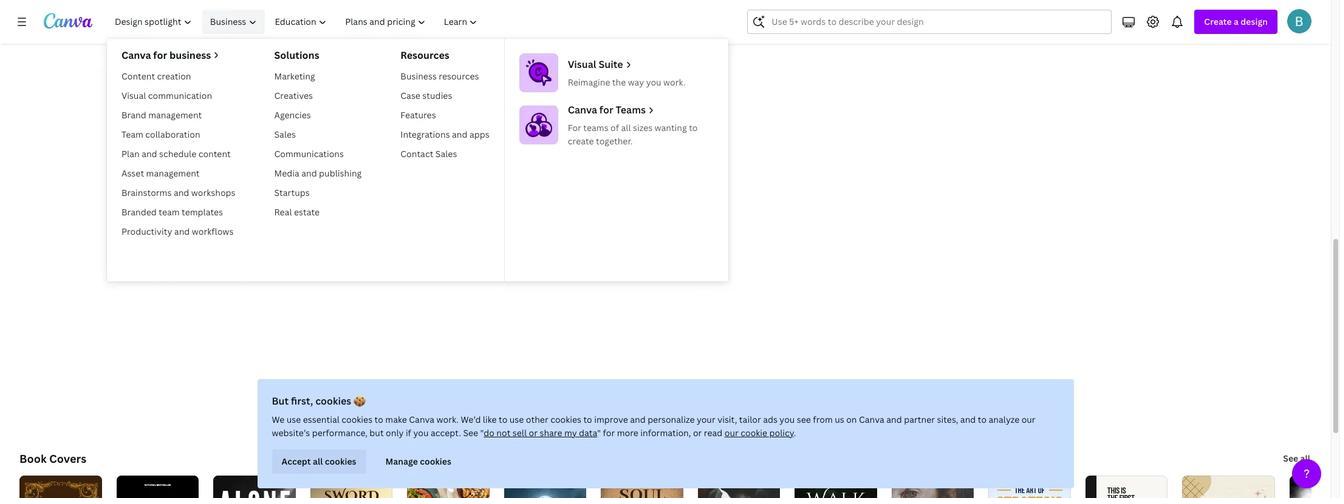 Task type: vqa. For each thing, say whether or not it's contained in the screenshot.
the bottom with
no



Task type: locate. For each thing, give the bounding box(es) containing it.
1 vertical spatial for
[[600, 103, 614, 117]]

1 horizontal spatial "
[[597, 428, 601, 439]]

for
[[568, 122, 582, 134]]

or left read
[[693, 428, 702, 439]]

business resources link
[[396, 67, 495, 86]]

0 horizontal spatial business
[[210, 16, 246, 27]]

0 horizontal spatial all
[[313, 456, 323, 468]]

work.
[[664, 77, 686, 88], [437, 414, 459, 426]]

reimagine
[[568, 77, 610, 88]]

our inside 'we use essential cookies to make canva work. we'd like to use other cookies to improve and personalize your visit, tailor ads you see from us on canva and partner sites, and to analyze our website's performance, but only if you accept. see "'
[[1022, 414, 1036, 426]]

teams
[[584, 122, 609, 134]]

from
[[813, 414, 833, 426]]

startups
[[274, 187, 310, 199]]

0 horizontal spatial work.
[[437, 414, 459, 426]]

brand management link
[[117, 106, 240, 125]]

covers
[[49, 452, 86, 467]]

cookie
[[741, 428, 768, 439]]

you right the if
[[414, 428, 429, 439]]

accept.
[[431, 428, 461, 439]]

our cookie policy link
[[725, 428, 794, 439]]

use up the website's
[[287, 414, 301, 426]]

🍪
[[354, 395, 366, 408]]

to right wanting
[[689, 122, 698, 134]]

2 use from the left
[[510, 414, 524, 426]]

integrations
[[401, 129, 450, 140]]

0 vertical spatial you
[[646, 77, 662, 88]]

business menu
[[107, 39, 729, 282]]

1 vertical spatial our
[[725, 428, 739, 439]]

my
[[565, 428, 577, 439]]

performance,
[[312, 428, 368, 439]]

canva up for
[[568, 103, 597, 117]]

0 vertical spatial sales
[[274, 129, 296, 140]]

but first, cookies 🍪
[[272, 395, 366, 408]]

create a design
[[1205, 16, 1268, 27]]

cookies
[[316, 395, 351, 408], [342, 414, 373, 426], [551, 414, 582, 426], [325, 456, 356, 468], [420, 456, 451, 468]]

workflows
[[192, 226, 234, 238]]

0 horizontal spatial see
[[463, 428, 478, 439]]

business inside menu
[[401, 70, 437, 82]]

2 vertical spatial for
[[603, 428, 615, 439]]

"
[[480, 428, 484, 439], [597, 428, 601, 439]]

0 horizontal spatial or
[[529, 428, 538, 439]]

to
[[689, 122, 698, 134], [375, 414, 383, 426], [499, 414, 508, 426], [584, 414, 592, 426], [978, 414, 987, 426]]

publishing
[[319, 168, 362, 179]]

content creation link
[[117, 67, 240, 86]]

work. right way
[[664, 77, 686, 88]]

business button
[[203, 10, 265, 34]]

business inside popup button
[[210, 16, 246, 27]]

visual up reimagine
[[568, 58, 597, 71]]

1 horizontal spatial work.
[[664, 77, 686, 88]]

all inside button
[[313, 456, 323, 468]]

do not sell or share my data link
[[484, 428, 597, 439]]

studies
[[423, 90, 452, 101]]

business resources
[[401, 70, 479, 82]]

1 " from the left
[[480, 428, 484, 439]]

way
[[628, 77, 644, 88]]

brand management
[[122, 109, 202, 121]]

you
[[646, 77, 662, 88], [780, 414, 795, 426], [414, 428, 429, 439]]

contact sales
[[401, 148, 457, 160]]

see all link
[[1283, 447, 1312, 472]]

1 vertical spatial business
[[401, 70, 437, 82]]

1 horizontal spatial our
[[1022, 414, 1036, 426]]

or
[[529, 428, 538, 439], [693, 428, 702, 439]]

1 horizontal spatial see
[[1284, 453, 1299, 465]]

integrations and apps link
[[396, 125, 495, 145]]

0 horizontal spatial "
[[480, 428, 484, 439]]

real
[[274, 207, 292, 218]]

and right plan
[[142, 148, 157, 160]]

use up sell
[[510, 414, 524, 426]]

1 vertical spatial sales
[[436, 148, 457, 160]]

media and publishing link
[[270, 164, 367, 184]]

you inside business menu
[[646, 77, 662, 88]]

visual
[[568, 58, 597, 71], [122, 90, 146, 101]]

plan
[[122, 148, 140, 160]]

for up 'content creation'
[[153, 49, 167, 62]]

visual up brand
[[122, 90, 146, 101]]

manage
[[386, 456, 418, 468]]

0 vertical spatial visual
[[568, 58, 597, 71]]

only
[[386, 428, 404, 439]]

our down visit,
[[725, 428, 739, 439]]

0 vertical spatial see
[[463, 428, 478, 439]]

0 horizontal spatial use
[[287, 414, 301, 426]]

" down improve
[[597, 428, 601, 439]]

and
[[452, 129, 468, 140], [142, 148, 157, 160], [302, 168, 317, 179], [174, 187, 189, 199], [174, 226, 190, 238], [630, 414, 646, 426], [887, 414, 902, 426], [961, 414, 976, 426]]

all for see all
[[1301, 453, 1311, 465]]

canva for business link
[[122, 49, 236, 62]]

canva up the if
[[409, 414, 435, 426]]

cookies down accept.
[[420, 456, 451, 468]]

sales down integrations and apps link at the top of the page
[[436, 148, 457, 160]]

manage cookies button
[[376, 450, 461, 475]]

do
[[484, 428, 495, 439]]

or right sell
[[529, 428, 538, 439]]

2 horizontal spatial all
[[1301, 453, 1311, 465]]

and down asset management link
[[174, 187, 189, 199]]

not
[[497, 428, 511, 439]]

" down like
[[480, 428, 484, 439]]

our
[[1022, 414, 1036, 426], [725, 428, 739, 439]]

2 horizontal spatial you
[[780, 414, 795, 426]]

sales down the agencies on the left
[[274, 129, 296, 140]]

but
[[370, 428, 384, 439]]

cookies down 🍪
[[342, 414, 373, 426]]

you right way
[[646, 77, 662, 88]]

startups link
[[270, 184, 367, 203]]

and up do not sell or share my data " for more information, or read our cookie policy . at the bottom
[[630, 414, 646, 426]]

contact sales link
[[396, 145, 495, 164]]

0 horizontal spatial sales
[[274, 129, 296, 140]]

agencies
[[274, 109, 311, 121]]

0 vertical spatial for
[[153, 49, 167, 62]]

you up policy
[[780, 414, 795, 426]]

on
[[847, 414, 857, 426]]

0 vertical spatial work.
[[664, 77, 686, 88]]

cookies up essential
[[316, 395, 351, 408]]

case studies
[[401, 90, 452, 101]]

1 horizontal spatial you
[[646, 77, 662, 88]]

our right analyze
[[1022, 414, 1036, 426]]

1 horizontal spatial or
[[693, 428, 702, 439]]

team
[[122, 129, 143, 140]]

of
[[611, 122, 619, 134]]

see
[[463, 428, 478, 439], [1284, 453, 1299, 465]]

together.
[[596, 136, 633, 147]]

management down the visual communication link in the top left of the page
[[148, 109, 202, 121]]

canva right on
[[859, 414, 885, 426]]

but
[[272, 395, 289, 408]]

0 horizontal spatial you
[[414, 428, 429, 439]]

work. inside 'we use essential cookies to make canva work. we'd like to use other cookies to improve and personalize your visit, tailor ads you see from us on canva and partner sites, and to analyze our website's performance, but only if you accept. see "'
[[437, 414, 459, 426]]

management
[[148, 109, 202, 121], [146, 168, 200, 179]]

canva
[[122, 49, 151, 62], [568, 103, 597, 117], [409, 414, 435, 426], [859, 414, 885, 426]]

contact
[[401, 148, 434, 160]]

0 vertical spatial our
[[1022, 414, 1036, 426]]

business
[[210, 16, 246, 27], [401, 70, 437, 82]]

1 use from the left
[[287, 414, 301, 426]]

team collaboration link
[[117, 125, 240, 145]]

we'd
[[461, 414, 481, 426]]

accept all cookies
[[282, 456, 356, 468]]

to inside the for teams of all sizes wanting to create together.
[[689, 122, 698, 134]]

1 or from the left
[[529, 428, 538, 439]]

visual communication
[[122, 90, 212, 101]]

for down improve
[[603, 428, 615, 439]]

canva for teams
[[568, 103, 646, 117]]

None search field
[[748, 10, 1112, 34]]

marketing
[[274, 70, 315, 82]]

a
[[1234, 16, 1239, 27]]

content
[[122, 70, 155, 82]]

Search search field
[[772, 10, 1088, 33]]

management down plan and schedule content
[[146, 168, 200, 179]]

1 horizontal spatial use
[[510, 414, 524, 426]]

business up 'business'
[[210, 16, 246, 27]]

1 horizontal spatial all
[[621, 122, 631, 134]]

see all
[[1284, 453, 1311, 465]]

1 vertical spatial management
[[146, 168, 200, 179]]

canva up content at the top of page
[[122, 49, 151, 62]]

0 horizontal spatial visual
[[122, 90, 146, 101]]

1 vertical spatial visual
[[122, 90, 146, 101]]

business up case studies
[[401, 70, 437, 82]]

1 vertical spatial work.
[[437, 414, 459, 426]]

see inside 'we use essential cookies to make canva work. we'd like to use other cookies to improve and personalize your visit, tailor ads you see from us on canva and partner sites, and to analyze our website's performance, but only if you accept. see "'
[[463, 428, 478, 439]]

real estate
[[274, 207, 320, 218]]

visual for visual suite
[[568, 58, 597, 71]]

cookies up my
[[551, 414, 582, 426]]

business
[[170, 49, 211, 62]]

0 vertical spatial management
[[148, 109, 202, 121]]

management for brand management
[[148, 109, 202, 121]]

and left apps
[[452, 129, 468, 140]]

1 vertical spatial see
[[1284, 453, 1299, 465]]

use
[[287, 414, 301, 426], [510, 414, 524, 426]]

tailor
[[740, 414, 761, 426]]

all inside the for teams of all sizes wanting to create together.
[[621, 122, 631, 134]]

0 vertical spatial business
[[210, 16, 246, 27]]

media
[[274, 168, 299, 179]]

work. up accept.
[[437, 414, 459, 426]]

1 horizontal spatial business
[[401, 70, 437, 82]]

1 horizontal spatial visual
[[568, 58, 597, 71]]

management for asset management
[[146, 168, 200, 179]]

workshops
[[191, 187, 236, 199]]

for up of
[[600, 103, 614, 117]]

content creation
[[122, 70, 191, 82]]



Task type: describe. For each thing, give the bounding box(es) containing it.
policy
[[770, 428, 794, 439]]

collaboration
[[145, 129, 200, 140]]

partner
[[904, 414, 935, 426]]

creation
[[157, 70, 191, 82]]

productivity and workflows link
[[117, 222, 240, 242]]

we use essential cookies to make canva work. we'd like to use other cookies to improve and personalize your visit, tailor ads you see from us on canva and partner sites, and to analyze our website's performance, but only if you accept. see "
[[272, 414, 1036, 439]]

to right like
[[499, 414, 508, 426]]

personalize
[[648, 414, 695, 426]]

and left partner
[[887, 414, 902, 426]]

top level navigation element
[[107, 10, 729, 282]]

us
[[835, 414, 845, 426]]

and right sites,
[[961, 414, 976, 426]]

2 " from the left
[[597, 428, 601, 439]]

schedule
[[159, 148, 196, 160]]

real estate link
[[270, 203, 367, 222]]

asset
[[122, 168, 144, 179]]

team
[[159, 207, 180, 218]]

cookies down the performance,
[[325, 456, 356, 468]]

design
[[1241, 16, 1268, 27]]

integrations and apps
[[401, 129, 490, 140]]

accept all cookies button
[[272, 450, 366, 475]]

other
[[526, 414, 549, 426]]

but first, cookies 🍪 dialog
[[257, 380, 1074, 489]]

estate
[[294, 207, 320, 218]]

reimagine the way you work.
[[568, 77, 686, 88]]

make
[[385, 414, 407, 426]]

productivity
[[122, 226, 172, 238]]

for teams of all sizes wanting to create together.
[[568, 122, 698, 147]]

content
[[199, 148, 231, 160]]

apps
[[470, 129, 490, 140]]

read
[[704, 428, 723, 439]]

brand
[[122, 109, 146, 121]]

visual suite
[[568, 58, 623, 71]]

canva for business
[[122, 49, 211, 62]]

for for teams
[[600, 103, 614, 117]]

for inside the but first, cookies 🍪 dialog
[[603, 428, 615, 439]]

brainstorms
[[122, 187, 172, 199]]

0 horizontal spatial our
[[725, 428, 739, 439]]

1 vertical spatial you
[[780, 414, 795, 426]]

suite
[[599, 58, 623, 71]]

.
[[794, 428, 796, 439]]

essential
[[303, 414, 340, 426]]

and down branded team templates link
[[174, 226, 190, 238]]

business for business
[[210, 16, 246, 27]]

to left analyze
[[978, 414, 987, 426]]

branded team templates
[[122, 207, 223, 218]]

case studies link
[[396, 86, 495, 106]]

team collaboration
[[122, 129, 200, 140]]

creatives link
[[270, 86, 367, 106]]

book covers link
[[19, 452, 86, 467]]

communication
[[148, 90, 212, 101]]

for for business
[[153, 49, 167, 62]]

creatives
[[274, 90, 313, 101]]

features
[[401, 109, 436, 121]]

templates
[[182, 207, 223, 218]]

communications
[[274, 148, 344, 160]]

wanting
[[655, 122, 687, 134]]

asset management
[[122, 168, 200, 179]]

see
[[797, 414, 811, 426]]

create
[[568, 136, 594, 147]]

branded
[[122, 207, 157, 218]]

first,
[[291, 395, 313, 408]]

resources
[[401, 49, 450, 62]]

accept
[[282, 456, 311, 468]]

features link
[[396, 106, 495, 125]]

book covers
[[19, 452, 86, 467]]

share
[[540, 428, 562, 439]]

if
[[406, 428, 411, 439]]

" inside 'we use essential cookies to make canva work. we'd like to use other cookies to improve and personalize your visit, tailor ads you see from us on canva and partner sites, and to analyze our website's performance, but only if you accept. see "'
[[480, 428, 484, 439]]

work. inside business menu
[[664, 77, 686, 88]]

your
[[697, 414, 716, 426]]

create a design button
[[1195, 10, 1278, 34]]

brainstorms and workshops link
[[117, 184, 240, 203]]

resources
[[439, 70, 479, 82]]

all for accept all cookies
[[313, 456, 323, 468]]

and down communications
[[302, 168, 317, 179]]

business for business resources
[[401, 70, 437, 82]]

data
[[579, 428, 597, 439]]

more
[[617, 428, 639, 439]]

do not sell or share my data " for more information, or read our cookie policy .
[[484, 428, 796, 439]]

visual for visual communication
[[122, 90, 146, 101]]

website's
[[272, 428, 310, 439]]

1 horizontal spatial sales
[[436, 148, 457, 160]]

marketing link
[[270, 67, 367, 86]]

to up data
[[584, 414, 592, 426]]

visual communication link
[[117, 86, 240, 106]]

sites,
[[937, 414, 959, 426]]

agencies link
[[270, 106, 367, 125]]

productivity and workflows
[[122, 226, 234, 238]]

case
[[401, 90, 420, 101]]

branded team templates link
[[117, 203, 240, 222]]

2 or from the left
[[693, 428, 702, 439]]

improve
[[594, 414, 628, 426]]

2 vertical spatial you
[[414, 428, 429, 439]]

media and publishing
[[274, 168, 362, 179]]

visit,
[[718, 414, 737, 426]]

to up but
[[375, 414, 383, 426]]

like
[[483, 414, 497, 426]]

brad klo image
[[1288, 9, 1312, 33]]



